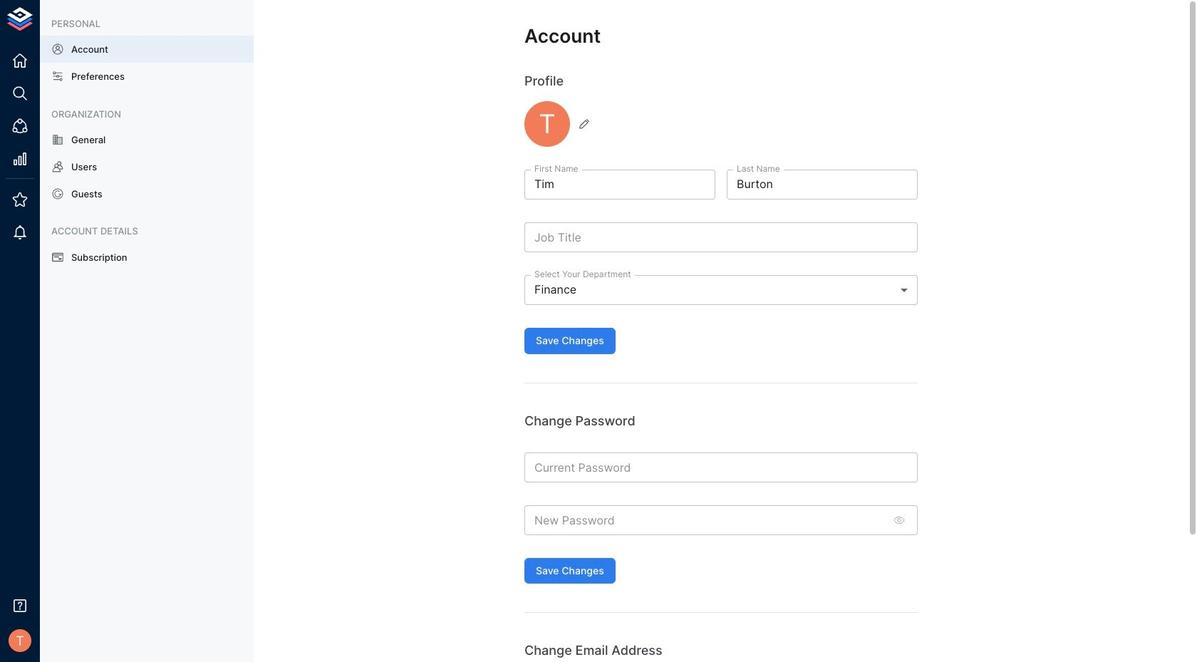 Task type: describe. For each thing, give the bounding box(es) containing it.
Doe text field
[[727, 170, 918, 200]]

John text field
[[525, 170, 716, 200]]

2 password password field from the top
[[525, 505, 886, 535]]



Task type: locate. For each thing, give the bounding box(es) containing it.
Password password field
[[525, 453, 918, 483], [525, 505, 886, 535]]

1 vertical spatial password password field
[[525, 505, 886, 535]]

1 password password field from the top
[[525, 453, 918, 483]]

CEO text field
[[525, 223, 918, 253]]

0 vertical spatial password password field
[[525, 453, 918, 483]]

  field
[[525, 275, 918, 305]]



Task type: vqa. For each thing, say whether or not it's contained in the screenshot.
AGO inside the Tim Burton created Product Launch Marketing Plan document 4 days ago
no



